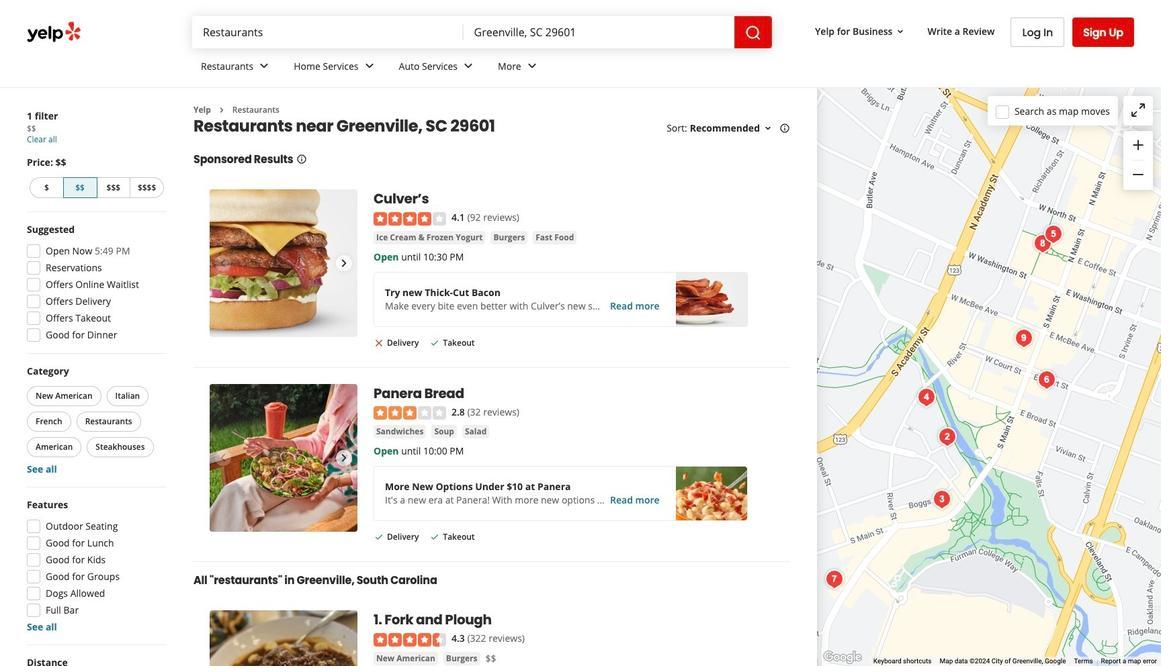 Task type: describe. For each thing, give the bounding box(es) containing it.
16 chevron down v2 image
[[895, 26, 906, 37]]

the jones oyster image
[[1033, 367, 1060, 393]]

16 checkmark v2 image
[[430, 338, 440, 349]]

pomegranate on main image
[[929, 486, 956, 513]]

previous image for panera bread image
[[215, 450, 231, 466]]

none field things to do, nail salons, plumbers
[[192, 16, 463, 48]]

search image
[[745, 25, 761, 41]]

things to do, nail salons, plumbers search field
[[192, 16, 463, 48]]

16 close v2 image
[[374, 338, 384, 349]]

up on the roof image
[[913, 384, 940, 411]]

tupelo honey southern kitchen & bar image
[[1029, 230, 1056, 257]]

none field address, neighborhood, city, state or zip
[[463, 16, 735, 48]]

2 24 chevron down v2 image from the left
[[460, 58, 476, 74]]

1 16 checkmark v2 image from the left
[[374, 532, 384, 543]]

sassafras southern bistro image
[[1040, 221, 1067, 248]]

3 24 chevron down v2 image from the left
[[524, 58, 540, 74]]

the lazy goat image
[[934, 424, 961, 451]]

zoom in image
[[1130, 137, 1146, 153]]

16 chevron right v2 image
[[216, 105, 227, 115]]

2 16 checkmark v2 image from the left
[[430, 532, 440, 543]]

zoom out image
[[1130, 167, 1146, 183]]

panera bread image
[[210, 384, 357, 532]]

culver's image
[[210, 190, 357, 338]]



Task type: locate. For each thing, give the bounding box(es) containing it.
2 previous image from the top
[[215, 450, 231, 466]]

slideshow element for 4.1 star rating image
[[210, 190, 357, 338]]

1 vertical spatial previous image
[[215, 450, 231, 466]]

1 slideshow element from the top
[[210, 190, 357, 338]]

expand map image
[[1130, 102, 1146, 118]]

0 vertical spatial previous image
[[215, 256, 231, 272]]

0 horizontal spatial 24 chevron down v2 image
[[256, 58, 272, 74]]

4.3 star rating image
[[374, 633, 446, 647]]

nose dive image
[[1011, 325, 1038, 352]]

slideshow element for 2.8 star rating 'image'
[[210, 384, 357, 532]]

gather gvl image
[[821, 566, 848, 593]]

None search field
[[192, 16, 772, 48]]

1 horizontal spatial 16 checkmark v2 image
[[430, 532, 440, 543]]

business categories element
[[190, 48, 1134, 87]]

previous image for culver's image
[[215, 256, 231, 272]]

2 none field from the left
[[463, 16, 735, 48]]

1 24 chevron down v2 image from the left
[[256, 58, 272, 74]]

1 previous image from the top
[[215, 256, 231, 272]]

map region
[[817, 88, 1161, 667]]

next image for 2.8 star rating 'image'
[[336, 450, 352, 466]]

16 info v2 image
[[296, 154, 307, 165]]

2 slideshow element from the top
[[210, 384, 357, 532]]

address, neighborhood, city, state or zip search field
[[463, 16, 735, 48]]

24 chevron down v2 image
[[256, 58, 272, 74], [460, 58, 476, 74], [524, 58, 540, 74]]

0 vertical spatial slideshow element
[[210, 190, 357, 338]]

None field
[[192, 16, 463, 48], [463, 16, 735, 48]]

24 chevron down v2 image
[[361, 58, 377, 74]]

1 vertical spatial slideshow element
[[210, 384, 357, 532]]

previous image
[[215, 256, 231, 272], [215, 450, 231, 466]]

1 vertical spatial next image
[[336, 450, 352, 466]]

2.8 star rating image
[[374, 407, 446, 420]]

group
[[1124, 131, 1153, 190], [27, 156, 167, 201], [23, 223, 167, 346], [24, 365, 167, 476], [23, 499, 167, 634]]

16 checkmark v2 image
[[374, 532, 384, 543], [430, 532, 440, 543]]

16 chevron down v2 image
[[763, 123, 773, 134]]

google image
[[820, 649, 865, 667]]

1 none field from the left
[[192, 16, 463, 48]]

2 next image from the top
[[336, 450, 352, 466]]

0 horizontal spatial 16 checkmark v2 image
[[374, 532, 384, 543]]

0 vertical spatial next image
[[336, 256, 352, 272]]

slideshow element
[[210, 190, 357, 338], [210, 384, 357, 532]]

4.1 star rating image
[[374, 212, 446, 226]]

1 next image from the top
[[336, 256, 352, 272]]

next image
[[336, 256, 352, 272], [336, 450, 352, 466]]

16 info v2 image
[[779, 123, 790, 134]]

next image for 4.1 star rating image
[[336, 256, 352, 272]]

1 horizontal spatial 24 chevron down v2 image
[[460, 58, 476, 74]]

2 horizontal spatial 24 chevron down v2 image
[[524, 58, 540, 74]]



Task type: vqa. For each thing, say whether or not it's contained in the screenshot.
16 chevron down v2 icon
yes



